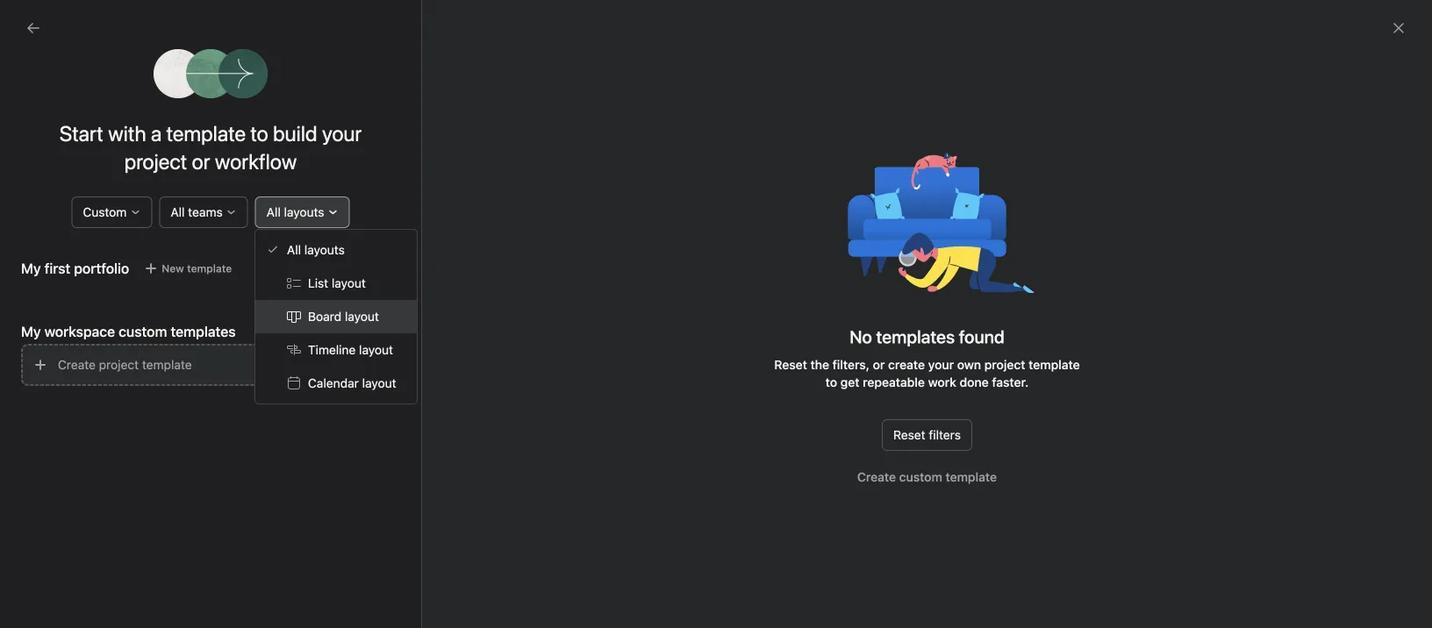 Task type: describe. For each thing, give the bounding box(es) containing it.
with
[[108, 121, 146, 146]]

start with a template to build your project or workflow
[[59, 121, 362, 174]]

layout for calendar layout
[[362, 376, 397, 391]]

create project template
[[58, 358, 192, 372]]

status
[[817, 190, 849, 203]]

custom
[[900, 470, 943, 485]]

1 vertical spatial cross-functional project plan link
[[11, 311, 209, 339]]

create project template button
[[21, 344, 400, 386]]

show options image
[[427, 77, 441, 91]]

own
[[958, 358, 982, 372]]

templates found
[[877, 327, 1005, 347]]

my left goals
[[21, 260, 41, 277]]

timeline
[[308, 343, 356, 357]]

inbox
[[46, 116, 76, 131]]

done faster.
[[960, 375, 1029, 390]]

all layouts button
[[255, 197, 350, 228]]

functional inside "cell"
[[300, 221, 356, 236]]

cross-functional project plan inside cross-functional project plan link
[[46, 317, 209, 332]]

project inside start with a template to build your project or workflow
[[124, 149, 187, 174]]

or workflow
[[192, 149, 297, 174]]

my first portfolio
[[46, 345, 139, 360]]

due date for cross-functional project plan cell
[[1159, 212, 1264, 245]]

first
[[66, 345, 88, 360]]

new
[[162, 263, 184, 275]]

layout for list layout
[[332, 276, 366, 291]]

all teams
[[171, 205, 223, 219]]

0 horizontal spatial my first portfolio
[[21, 260, 129, 277]]

close image
[[1392, 21, 1407, 35]]

work inside the reset the filters, or create your own project template to get repeatable work done faster.
[[929, 375, 957, 390]]

teams
[[188, 205, 223, 219]]

54
[[892, 222, 905, 235]]

create
[[889, 358, 925, 372]]

all for all teams 'dropdown button' at top
[[171, 205, 185, 219]]

a
[[151, 121, 162, 146]]

progress
[[1018, 190, 1061, 203]]

list layout
[[308, 276, 366, 291]]

create for create custom template
[[858, 470, 896, 485]]

template right new
[[187, 263, 232, 275]]

custom
[[83, 205, 127, 219]]

timeline layout
[[308, 343, 393, 357]]

create custom template
[[858, 470, 997, 485]]

1 vertical spatial layouts
[[305, 243, 345, 257]]

cell containing on track
[[809, 212, 985, 245]]

reset filters button
[[882, 420, 973, 451]]

progress
[[429, 106, 480, 121]]

54 minutes ago
[[892, 222, 969, 235]]

my left the first
[[46, 345, 63, 360]]

template inside the reset the filters, or create your own project template to get repeatable work done faster.
[[1029, 358, 1081, 372]]

board
[[308, 309, 342, 324]]

board layout radio item
[[255, 300, 417, 334]]

all for the 'all layouts' "popup button"
[[267, 205, 281, 219]]

portfolio
[[92, 345, 139, 360]]

on track
[[838, 222, 881, 235]]

your inside the reset the filters, or create your own project template to get repeatable work done faster.
[[929, 358, 954, 372]]

board layout
[[308, 309, 379, 324]]

layout for timeline layout
[[359, 343, 393, 357]]

portfolios
[[46, 226, 100, 241]]

reset the filters, or create your own project template to get repeatable work done faster.
[[775, 358, 1081, 390]]

new template
[[162, 263, 232, 275]]

to inside start with a template to build your project or workflow
[[251, 121, 268, 146]]

the
[[811, 358, 830, 372]]

reset for reset filters
[[894, 428, 926, 442]]

reset for reset the filters, or create your own project template to get repeatable work done faster.
[[775, 358, 808, 372]]

project inside the reset the filters, or create your own project template to get repeatable work done faster.
[[985, 358, 1026, 372]]

create custom template button
[[853, 462, 1002, 493]]

calendar
[[308, 376, 359, 391]]

progress link
[[429, 106, 480, 130]]

no
[[850, 327, 873, 347]]



Task type: vqa. For each thing, say whether or not it's contained in the screenshot.
Custom popup button
yes



Task type: locate. For each thing, give the bounding box(es) containing it.
on
[[838, 222, 853, 235]]

to up add at the top
[[251, 121, 268, 146]]

get
[[841, 375, 860, 390]]

template
[[166, 121, 246, 146], [187, 263, 232, 275], [142, 358, 192, 372], [1029, 358, 1081, 372], [946, 470, 997, 485]]

cross-
[[263, 221, 300, 236], [46, 317, 82, 332]]

cross- up the first
[[46, 317, 82, 332]]

1 row from the top
[[211, 180, 1433, 212]]

your
[[322, 121, 362, 146], [929, 358, 954, 372]]

0 vertical spatial your
[[322, 121, 362, 146]]

workspace
[[44, 324, 115, 340]]

goals
[[46, 254, 78, 269]]

1 horizontal spatial all
[[267, 205, 281, 219]]

to
[[251, 121, 268, 146], [826, 375, 838, 390]]

insights element
[[0, 160, 211, 279]]

project
[[124, 149, 187, 174], [359, 221, 399, 236], [141, 317, 181, 332], [99, 358, 139, 372], [985, 358, 1026, 372]]

my first portfolio
[[288, 74, 418, 94], [21, 260, 129, 277]]

all inside "popup button"
[[267, 205, 281, 219]]

0 vertical spatial cross-
[[263, 221, 300, 236]]

all teams button
[[159, 197, 248, 228]]

0 horizontal spatial cross-functional project plan link
[[11, 311, 209, 339]]

1 horizontal spatial cross-
[[263, 221, 300, 236]]

1 horizontal spatial create
[[858, 470, 896, 485]]

functional up "portfolio"
[[82, 317, 138, 332]]

0 horizontal spatial cross-
[[46, 317, 82, 332]]

layout inside 'radio item'
[[345, 309, 379, 324]]

row containing name
[[211, 180, 1433, 212]]

reporting
[[46, 198, 101, 212]]

row up on
[[211, 180, 1433, 212]]

1 horizontal spatial your
[[929, 358, 954, 372]]

cell
[[809, 212, 985, 245], [1263, 212, 1369, 245]]

project up 'create project template'
[[141, 317, 181, 332]]

cross-functional project plan cell
[[211, 212, 810, 247]]

0 vertical spatial first portfolio
[[316, 74, 418, 94]]

row
[[211, 180, 1433, 212], [211, 211, 1433, 213]]

0 vertical spatial work
[[282, 149, 306, 161]]

template up done faster. on the right bottom of page
[[1029, 358, 1081, 372]]

1 horizontal spatial first portfolio
[[316, 74, 418, 94]]

filters,
[[833, 358, 870, 372]]

portfolios link
[[11, 219, 200, 248]]

1 vertical spatial cross-functional project plan
[[46, 317, 209, 332]]

0 horizontal spatial cell
[[809, 212, 985, 245]]

my first portfolio up build
[[288, 74, 418, 94]]

reset inside the reset the filters, or create your own project template to get repeatable work done faster.
[[775, 358, 808, 372]]

1 horizontal spatial work
[[929, 375, 957, 390]]

1 vertical spatial my first portfolio
[[21, 260, 129, 277]]

0 vertical spatial cross-functional project plan link
[[263, 219, 426, 238]]

0 vertical spatial plan
[[402, 221, 426, 236]]

0 horizontal spatial functional
[[82, 317, 138, 332]]

0 vertical spatial my first portfolio
[[288, 74, 418, 94]]

layouts down add work
[[284, 205, 324, 219]]

template down filters
[[946, 470, 997, 485]]

1 horizontal spatial cross-functional project plan
[[263, 221, 426, 236]]

or
[[873, 358, 885, 372]]

goals link
[[11, 248, 200, 276]]

my up build
[[288, 74, 312, 94]]

1 vertical spatial reset
[[894, 428, 926, 442]]

0 horizontal spatial work
[[282, 149, 306, 161]]

all down the 'all layouts' "popup button"
[[287, 243, 301, 257]]

add work
[[259, 149, 306, 161]]

hide sidebar image
[[23, 14, 37, 28]]

project up list layout
[[359, 221, 399, 236]]

0 horizontal spatial your
[[322, 121, 362, 146]]

to left get
[[826, 375, 838, 390]]

all down add work 'button'
[[267, 205, 281, 219]]

project up done faster. on the right bottom of page
[[985, 358, 1026, 372]]

repeatable
[[863, 375, 925, 390]]

create
[[58, 358, 96, 372], [858, 470, 896, 485]]

0 horizontal spatial plan
[[185, 317, 209, 332]]

name
[[235, 190, 264, 203]]

2 cell from the left
[[1263, 212, 1369, 245]]

template up 'or workflow'
[[166, 121, 246, 146]]

cross-functional project plan up "portfolio"
[[46, 317, 209, 332]]

0 vertical spatial to
[[251, 121, 268, 146]]

reset left filters
[[894, 428, 926, 442]]

template inside start with a template to build your project or workflow
[[166, 121, 246, 146]]

custom templates
[[119, 324, 236, 340]]

work inside 'button'
[[282, 149, 306, 161]]

project down a
[[124, 149, 187, 174]]

to inside the reset the filters, or create your own project template to get repeatable work done faster.
[[826, 375, 838, 390]]

create down workspace
[[58, 358, 96, 372]]

0 vertical spatial all layouts
[[267, 205, 324, 219]]

cross- inside "cell"
[[263, 221, 300, 236]]

layout for board layout
[[345, 309, 379, 324]]

first portfolio
[[316, 74, 418, 94], [44, 260, 129, 277]]

1 horizontal spatial my first portfolio
[[288, 74, 418, 94]]

1 vertical spatial work
[[929, 375, 957, 390]]

1 horizontal spatial to
[[826, 375, 838, 390]]

reset
[[775, 358, 808, 372], [894, 428, 926, 442]]

my first portfolio link
[[11, 339, 200, 367]]

2 horizontal spatial all
[[287, 243, 301, 257]]

board image
[[242, 223, 253, 234]]

1 vertical spatial create
[[858, 470, 896, 485]]

no templates found
[[850, 327, 1005, 347]]

1 horizontal spatial plan
[[402, 221, 426, 236]]

first portfolio down "portfolios"
[[44, 260, 129, 277]]

reset filters
[[894, 428, 961, 442]]

2 row from the top
[[211, 211, 1433, 213]]

all
[[171, 205, 185, 219], [267, 205, 281, 219], [287, 243, 301, 257]]

0 vertical spatial cross-functional project plan
[[263, 221, 426, 236]]

filters
[[929, 428, 961, 442]]

add
[[259, 149, 279, 161]]

reporting link
[[11, 191, 200, 219]]

0 horizontal spatial cross-functional project plan
[[46, 317, 209, 332]]

cross-functional project plan inside the cross-functional project plan "cell"
[[263, 221, 426, 236]]

inbox link
[[11, 110, 200, 138]]

list
[[308, 276, 328, 291]]

project down my workspace custom templates
[[99, 358, 139, 372]]

1 vertical spatial to
[[826, 375, 838, 390]]

1 vertical spatial your
[[929, 358, 954, 372]]

build
[[273, 121, 317, 146]]

reset inside reset filters button
[[894, 428, 926, 442]]

new template button
[[136, 256, 240, 281]]

my first portfolio down "portfolios"
[[21, 260, 129, 277]]

functional up list
[[300, 221, 356, 236]]

cross-functional project plan link
[[263, 219, 426, 238], [11, 311, 209, 339]]

cross-functional project plan link up list layout
[[263, 219, 426, 238]]

my
[[288, 74, 312, 94], [21, 260, 41, 277], [21, 324, 41, 340], [46, 345, 63, 360]]

reset left the
[[775, 358, 808, 372]]

add work button
[[237, 143, 314, 168]]

cross-functional project plan link up "portfolio"
[[11, 311, 209, 339]]

all layouts down add work
[[267, 205, 324, 219]]

all layouts
[[267, 205, 324, 219], [287, 243, 345, 257]]

layout right list
[[332, 276, 366, 291]]

your down the templates found
[[929, 358, 954, 372]]

work down the templates found
[[929, 375, 957, 390]]

all layouts inside "popup button"
[[267, 205, 324, 219]]

0 vertical spatial create
[[58, 358, 96, 372]]

0 horizontal spatial to
[[251, 121, 268, 146]]

1 horizontal spatial reset
[[894, 428, 926, 442]]

task
[[992, 190, 1015, 203]]

all left teams
[[171, 205, 185, 219]]

my workspace custom templates
[[21, 324, 236, 340]]

go back image
[[26, 21, 40, 35]]

project inside button
[[99, 358, 139, 372]]

cross-functional project plan link inside "cell"
[[263, 219, 426, 238]]

1 vertical spatial first portfolio
[[44, 260, 129, 277]]

1 horizontal spatial cell
[[1263, 212, 1369, 245]]

layout down timeline layout
[[362, 376, 397, 391]]

ago
[[950, 222, 969, 235]]

cross-functional project plan row
[[211, 212, 1433, 247]]

custom button
[[71, 197, 152, 228]]

0 horizontal spatial first portfolio
[[44, 260, 129, 277]]

0 vertical spatial layouts
[[284, 205, 324, 219]]

cross-functional project plan
[[263, 221, 426, 236], [46, 317, 209, 332]]

1 vertical spatial all layouts
[[287, 243, 345, 257]]

minutes
[[908, 222, 947, 235]]

list box
[[509, 7, 931, 35]]

functional
[[300, 221, 356, 236], [82, 317, 138, 332]]

0 horizontal spatial all
[[171, 205, 185, 219]]

1 vertical spatial functional
[[82, 317, 138, 332]]

task progress
[[992, 190, 1061, 203]]

0 horizontal spatial reset
[[775, 358, 808, 372]]

layouts up list
[[305, 243, 345, 257]]

1 horizontal spatial functional
[[300, 221, 356, 236]]

template down the custom templates on the left
[[142, 358, 192, 372]]

layout up calendar layout
[[359, 343, 393, 357]]

layouts
[[284, 205, 324, 219], [305, 243, 345, 257]]

project inside "cell"
[[359, 221, 399, 236]]

cross- right board "icon"
[[263, 221, 300, 236]]

start
[[59, 121, 103, 146]]

layout
[[332, 276, 366, 291], [345, 309, 379, 324], [359, 343, 393, 357], [362, 376, 397, 391]]

work down build
[[282, 149, 306, 161]]

work
[[282, 149, 306, 161], [929, 375, 957, 390]]

0 horizontal spatial create
[[58, 358, 96, 372]]

1 vertical spatial plan
[[185, 317, 209, 332]]

plan
[[402, 221, 426, 236], [185, 317, 209, 332]]

first portfolio left show options image
[[316, 74, 418, 94]]

1 horizontal spatial cross-functional project plan link
[[263, 219, 426, 238]]

my left workspace
[[21, 324, 41, 340]]

your inside start with a template to build your project or workflow
[[322, 121, 362, 146]]

all layouts up list
[[287, 243, 345, 257]]

layout up timeline layout
[[345, 309, 379, 324]]

0 vertical spatial reset
[[775, 358, 808, 372]]

cross-functional project plan up list layout
[[263, 221, 426, 236]]

layouts inside the 'all layouts' "popup button"
[[284, 205, 324, 219]]

0 vertical spatial functional
[[300, 221, 356, 236]]

create left custom
[[858, 470, 896, 485]]

your right build
[[322, 121, 362, 146]]

row down status
[[211, 211, 1433, 213]]

create for create project template
[[58, 358, 96, 372]]

plan inside the cross-functional project plan "cell"
[[402, 221, 426, 236]]

1 cell from the left
[[809, 212, 985, 245]]

all inside 'dropdown button'
[[171, 205, 185, 219]]

1 vertical spatial cross-
[[46, 317, 82, 332]]

track
[[856, 222, 881, 235]]

calendar layout
[[308, 376, 397, 391]]



